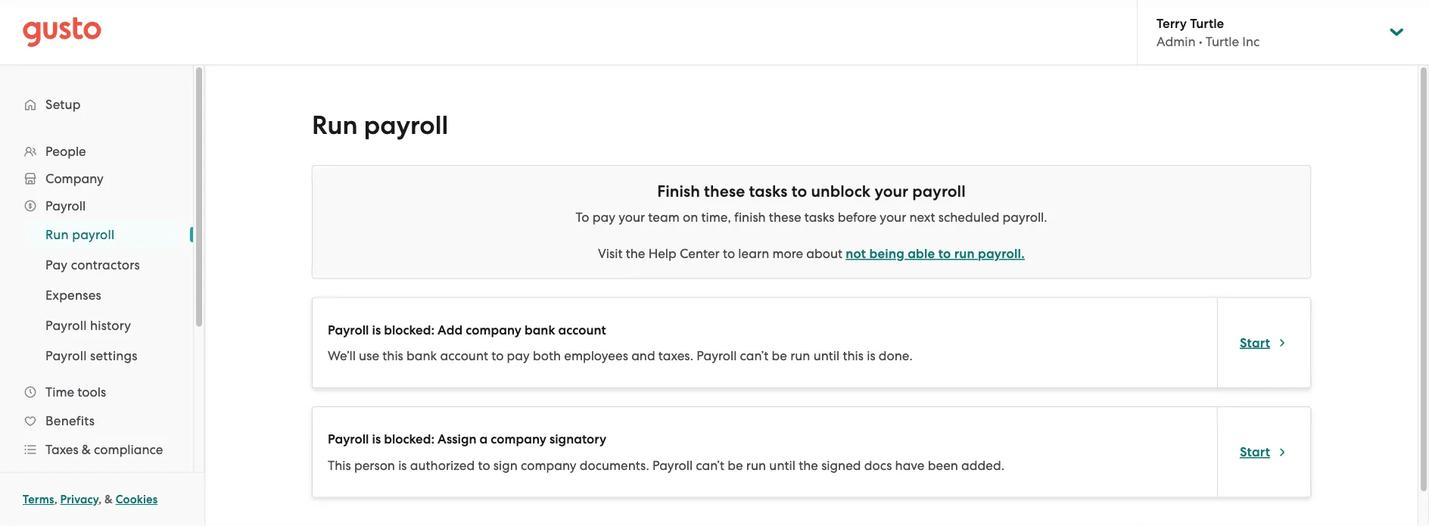Task type: describe. For each thing, give the bounding box(es) containing it.
not
[[846, 246, 867, 262]]

time tools button
[[15, 379, 178, 406]]

terms
[[23, 493, 54, 507]]

team
[[648, 210, 680, 225]]

a
[[480, 432, 488, 447]]

this person is authorized to sign company documents. payroll can't be run until the signed docs have been added.
[[328, 458, 1005, 473]]

your left next
[[880, 210, 907, 225]]

reports
[[45, 471, 92, 486]]

2 horizontal spatial payroll
[[913, 182, 966, 201]]

pay contractors
[[45, 257, 140, 273]]

payroll for payroll
[[45, 198, 86, 214]]

payroll. for run
[[978, 246, 1025, 262]]

payroll settings
[[45, 348, 138, 364]]

next
[[910, 210, 936, 225]]

this
[[328, 458, 351, 473]]

payroll right the documents.
[[653, 458, 693, 473]]

payroll is blocked: assign a company signatory
[[328, 432, 607, 447]]

terry
[[1157, 15, 1187, 31]]

privacy
[[60, 493, 99, 507]]

compliance
[[94, 442, 163, 457]]

scheduled
[[939, 210, 1000, 225]]

1 this from the left
[[383, 348, 403, 364]]

1 horizontal spatial payroll
[[364, 110, 449, 141]]

1 vertical spatial until
[[770, 458, 796, 473]]

run payroll link
[[27, 221, 178, 248]]

1 vertical spatial can't
[[696, 458, 725, 473]]

to pay your team on time, finish these tasks before your next scheduled payroll.
[[576, 210, 1048, 225]]

payroll button
[[15, 192, 178, 220]]

1 horizontal spatial run
[[312, 110, 358, 141]]

is left done.
[[867, 348, 876, 364]]

list containing people
[[0, 138, 193, 526]]

history
[[90, 318, 131, 333]]

payroll history link
[[27, 312, 178, 339]]

before
[[838, 210, 877, 225]]

visit the help center to learn more about not being able to run payroll.
[[598, 246, 1025, 262]]

home image
[[23, 17, 101, 47]]

on
[[683, 210, 698, 225]]

payroll for payroll settings
[[45, 348, 87, 364]]

is right 'person'
[[398, 458, 407, 473]]

signed
[[822, 458, 861, 473]]

cookies
[[116, 493, 158, 507]]

0 horizontal spatial account
[[440, 348, 488, 364]]

2 vertical spatial run
[[747, 458, 766, 473]]

payroll for payroll is blocked: assign a company signatory
[[328, 432, 369, 447]]

finish
[[657, 182, 700, 201]]

taxes.
[[659, 348, 694, 364]]

assign
[[438, 432, 477, 447]]

visit
[[598, 246, 623, 261]]

not being able to run payroll. link
[[846, 246, 1025, 262]]

reports link
[[15, 465, 178, 492]]

being
[[870, 246, 905, 262]]

1 vertical spatial company
[[491, 432, 547, 447]]

start link for payroll is blocked: assign a company signatory
[[1240, 443, 1289, 461]]

and
[[632, 348, 656, 364]]

setup
[[45, 97, 81, 112]]

been
[[928, 458, 959, 473]]

payroll history
[[45, 318, 131, 333]]

start for account
[[1240, 335, 1271, 350]]

we'll use this bank account to pay both employees and taxes. payroll can't be run until this is done.
[[328, 348, 913, 364]]

add
[[438, 322, 463, 338]]

company button
[[15, 165, 178, 192]]

pay
[[45, 257, 68, 273]]

blocked: for add
[[384, 322, 435, 338]]

tools
[[77, 385, 106, 400]]

1 , from the left
[[54, 493, 57, 507]]

authorized
[[410, 458, 475, 473]]

finish these tasks to unblock your payroll
[[657, 182, 966, 201]]

payroll right taxes.
[[697, 348, 737, 364]]

blocked: for assign
[[384, 432, 435, 447]]

to
[[576, 210, 590, 225]]

more
[[773, 246, 804, 261]]

0 horizontal spatial these
[[704, 182, 745, 201]]

docs
[[865, 458, 892, 473]]

2 horizontal spatial run
[[955, 246, 975, 262]]

2 , from the left
[[99, 493, 102, 507]]

have
[[896, 458, 925, 473]]

to inside the visit the help center to learn more about not being able to run payroll.
[[723, 246, 735, 261]]

taxes
[[45, 442, 78, 457]]

time,
[[702, 210, 731, 225]]

gusto navigation element
[[0, 65, 193, 526]]

to up to pay your team on time, finish these tasks before your next scheduled payroll.
[[792, 182, 807, 201]]

learn
[[739, 246, 770, 261]]

0 vertical spatial be
[[772, 348, 788, 364]]

the inside the visit the help center to learn more about not being able to run payroll.
[[626, 246, 646, 261]]

documents.
[[580, 458, 650, 473]]

terms link
[[23, 493, 54, 507]]

0 vertical spatial company
[[466, 322, 522, 338]]

1 horizontal spatial until
[[814, 348, 840, 364]]

1 vertical spatial be
[[728, 458, 743, 473]]

0 vertical spatial tasks
[[749, 182, 788, 201]]



Task type: vqa. For each thing, say whether or not it's contained in the screenshot.
Time tools Dropdown Button
yes



Task type: locate. For each thing, give the bounding box(es) containing it.
0 horizontal spatial run
[[45, 227, 69, 242]]

0 vertical spatial pay
[[593, 210, 616, 225]]

blocked: up authorized
[[384, 432, 435, 447]]

payroll. down scheduled
[[978, 246, 1025, 262]]

these up time,
[[704, 182, 745, 201]]

pay left both
[[507, 348, 530, 364]]

payroll up time
[[45, 348, 87, 364]]

0 vertical spatial &
[[82, 442, 91, 457]]

the right 'visit' at the top
[[626, 246, 646, 261]]

start link
[[1240, 334, 1289, 352], [1240, 443, 1289, 461]]

1 vertical spatial pay
[[507, 348, 530, 364]]

payroll is blocked: add company bank account
[[328, 322, 606, 338]]

is up use
[[372, 322, 381, 338]]

payroll for payroll history
[[45, 318, 87, 333]]

to right able on the top right of page
[[939, 246, 951, 262]]

list containing run payroll
[[0, 220, 193, 371]]

1 horizontal spatial bank
[[525, 322, 555, 338]]

1 horizontal spatial these
[[769, 210, 802, 225]]

1 vertical spatial these
[[769, 210, 802, 225]]

1 horizontal spatial &
[[105, 493, 113, 507]]

0 horizontal spatial the
[[626, 246, 646, 261]]

finish
[[735, 210, 766, 225]]

person
[[354, 458, 395, 473]]

, left privacy link
[[54, 493, 57, 507]]

privacy link
[[60, 493, 99, 507]]

1 vertical spatial payroll
[[913, 182, 966, 201]]

unblock
[[811, 182, 871, 201]]

done.
[[879, 348, 913, 364]]

people
[[45, 144, 86, 159]]

start for signatory
[[1240, 444, 1271, 460]]

settings
[[90, 348, 138, 364]]

0 horizontal spatial pay
[[507, 348, 530, 364]]

2 this from the left
[[843, 348, 864, 364]]

time
[[45, 385, 74, 400]]

payroll. for scheduled
[[1003, 210, 1048, 225]]

both
[[533, 348, 561, 364]]

0 vertical spatial the
[[626, 246, 646, 261]]

1 horizontal spatial ,
[[99, 493, 102, 507]]

2 start link from the top
[[1240, 443, 1289, 461]]

1 start from the top
[[1240, 335, 1271, 350]]

to down payroll is blocked: add company bank account
[[492, 348, 504, 364]]

contractors
[[71, 257, 140, 273]]

these
[[704, 182, 745, 201], [769, 210, 802, 225]]

& down 'reports' 'link'
[[105, 493, 113, 507]]

1 vertical spatial blocked:
[[384, 432, 435, 447]]

2 blocked: from the top
[[384, 432, 435, 447]]

0 vertical spatial can't
[[740, 348, 769, 364]]

1 horizontal spatial run payroll
[[312, 110, 449, 141]]

account
[[559, 322, 606, 338], [440, 348, 488, 364]]

payroll up we'll
[[328, 322, 369, 338]]

run payroll inside list
[[45, 227, 115, 242]]

setup link
[[15, 91, 178, 118]]

1 horizontal spatial the
[[799, 458, 819, 473]]

, down 'reports' 'link'
[[99, 493, 102, 507]]

the
[[626, 246, 646, 261], [799, 458, 819, 473]]

0 horizontal spatial can't
[[696, 458, 725, 473]]

payroll inside dropdown button
[[45, 198, 86, 214]]

0 horizontal spatial run
[[747, 458, 766, 473]]

blocked: left the add
[[384, 322, 435, 338]]

inc
[[1243, 34, 1260, 49]]

your left the team
[[619, 210, 645, 225]]

0 vertical spatial run payroll
[[312, 110, 449, 141]]

benefits link
[[15, 407, 178, 435]]

1 vertical spatial turtle
[[1206, 34, 1240, 49]]

this left done.
[[843, 348, 864, 364]]

& inside dropdown button
[[82, 442, 91, 457]]

1 blocked: from the top
[[384, 322, 435, 338]]

0 horizontal spatial tasks
[[749, 182, 788, 201]]

account up employees
[[559, 322, 606, 338]]

until left done.
[[814, 348, 840, 364]]

bank down payroll is blocked: add company bank account
[[407, 348, 437, 364]]

0 horizontal spatial until
[[770, 458, 796, 473]]

0 horizontal spatial payroll
[[72, 227, 115, 242]]

1 vertical spatial payroll.
[[978, 246, 1025, 262]]

list
[[0, 138, 193, 526], [0, 220, 193, 371]]

1 vertical spatial run payroll
[[45, 227, 115, 242]]

0 horizontal spatial &
[[82, 442, 91, 457]]

your
[[875, 182, 909, 201], [619, 210, 645, 225], [880, 210, 907, 225]]

1 horizontal spatial pay
[[593, 210, 616, 225]]

1 horizontal spatial run
[[791, 348, 811, 364]]

company right the add
[[466, 322, 522, 338]]

0 vertical spatial blocked:
[[384, 322, 435, 338]]

1 horizontal spatial tasks
[[805, 210, 835, 225]]

1 vertical spatial start link
[[1240, 443, 1289, 461]]

,
[[54, 493, 57, 507], [99, 493, 102, 507]]

is up 'person'
[[372, 432, 381, 447]]

company up sign
[[491, 432, 547, 447]]

sign
[[494, 458, 518, 473]]

start
[[1240, 335, 1271, 350], [1240, 444, 1271, 460]]

company
[[45, 171, 104, 186]]

0 vertical spatial until
[[814, 348, 840, 364]]

account down payroll is blocked: add company bank account
[[440, 348, 488, 364]]

2 start from the top
[[1240, 444, 1271, 460]]

0 vertical spatial run
[[955, 246, 975, 262]]

payroll up this
[[328, 432, 369, 447]]

able
[[908, 246, 936, 262]]

0 vertical spatial account
[[559, 322, 606, 338]]

bank
[[525, 322, 555, 338], [407, 348, 437, 364]]

your up "before"
[[875, 182, 909, 201]]

until
[[814, 348, 840, 364], [770, 458, 796, 473]]

cookies button
[[116, 491, 158, 509]]

0 horizontal spatial bank
[[407, 348, 437, 364]]

we'll
[[328, 348, 356, 364]]

employees
[[564, 348, 629, 364]]

turtle up • on the right top of the page
[[1191, 15, 1225, 31]]

0 vertical spatial start
[[1240, 335, 1271, 350]]

these right finish
[[769, 210, 802, 225]]

payroll settings link
[[27, 342, 178, 370]]

run
[[312, 110, 358, 141], [45, 227, 69, 242]]

pay contractors link
[[27, 251, 178, 279]]

payroll. right scheduled
[[1003, 210, 1048, 225]]

run inside list
[[45, 227, 69, 242]]

payroll down expenses
[[45, 318, 87, 333]]

1 list from the top
[[0, 138, 193, 526]]

1 vertical spatial start
[[1240, 444, 1271, 460]]

this right use
[[383, 348, 403, 364]]

payroll inside list
[[72, 227, 115, 242]]

time tools
[[45, 385, 106, 400]]

0 vertical spatial turtle
[[1191, 15, 1225, 31]]

expenses link
[[27, 282, 178, 309]]

payroll
[[45, 198, 86, 214], [45, 318, 87, 333], [328, 322, 369, 338], [45, 348, 87, 364], [697, 348, 737, 364], [328, 432, 369, 447], [653, 458, 693, 473]]

tasks down finish these tasks to unblock your payroll
[[805, 210, 835, 225]]

turtle
[[1191, 15, 1225, 31], [1206, 34, 1240, 49]]

help
[[649, 246, 677, 261]]

run payroll
[[312, 110, 449, 141], [45, 227, 115, 242]]

2 list from the top
[[0, 220, 193, 371]]

taxes & compliance button
[[15, 436, 178, 463]]

0 vertical spatial run
[[312, 110, 358, 141]]

the left signed
[[799, 458, 819, 473]]

benefits
[[45, 413, 95, 429]]

2 vertical spatial payroll
[[72, 227, 115, 242]]

terms , privacy , & cookies
[[23, 493, 158, 507]]

start link for payroll is blocked: add company bank account
[[1240, 334, 1289, 352]]

payroll
[[364, 110, 449, 141], [913, 182, 966, 201], [72, 227, 115, 242]]

payroll down company
[[45, 198, 86, 214]]

taxes & compliance
[[45, 442, 163, 457]]

to left sign
[[478, 458, 490, 473]]

0 vertical spatial start link
[[1240, 334, 1289, 352]]

center
[[680, 246, 720, 261]]

1 vertical spatial &
[[105, 493, 113, 507]]

pay right to
[[593, 210, 616, 225]]

0 vertical spatial payroll.
[[1003, 210, 1048, 225]]

admin
[[1157, 34, 1196, 49]]

0 vertical spatial these
[[704, 182, 745, 201]]

1 horizontal spatial can't
[[740, 348, 769, 364]]

bank up both
[[525, 322, 555, 338]]

pay
[[593, 210, 616, 225], [507, 348, 530, 364]]

1 vertical spatial run
[[45, 227, 69, 242]]

1 vertical spatial tasks
[[805, 210, 835, 225]]

people button
[[15, 138, 178, 165]]

this
[[383, 348, 403, 364], [843, 348, 864, 364]]

run
[[955, 246, 975, 262], [791, 348, 811, 364], [747, 458, 766, 473]]

1 vertical spatial account
[[440, 348, 488, 364]]

signatory
[[550, 432, 607, 447]]

about
[[807, 246, 843, 261]]

& right taxes
[[82, 442, 91, 457]]

company down signatory
[[521, 458, 577, 473]]

0 horizontal spatial ,
[[54, 493, 57, 507]]

payroll.
[[1003, 210, 1048, 225], [978, 246, 1025, 262]]

1 vertical spatial bank
[[407, 348, 437, 364]]

1 vertical spatial run
[[791, 348, 811, 364]]

expenses
[[45, 288, 101, 303]]

0 horizontal spatial this
[[383, 348, 403, 364]]

&
[[82, 442, 91, 457], [105, 493, 113, 507]]

payroll for payroll is blocked: add company bank account
[[328, 322, 369, 338]]

to left learn
[[723, 246, 735, 261]]

until left signed
[[770, 458, 796, 473]]

0 vertical spatial bank
[[525, 322, 555, 338]]

use
[[359, 348, 379, 364]]

2 vertical spatial company
[[521, 458, 577, 473]]

tasks
[[749, 182, 788, 201], [805, 210, 835, 225]]

company
[[466, 322, 522, 338], [491, 432, 547, 447], [521, 458, 577, 473]]

1 horizontal spatial account
[[559, 322, 606, 338]]

1 horizontal spatial be
[[772, 348, 788, 364]]

1 horizontal spatial this
[[843, 348, 864, 364]]

0 horizontal spatial be
[[728, 458, 743, 473]]

added.
[[962, 458, 1005, 473]]

terry turtle admin • turtle inc
[[1157, 15, 1260, 49]]

0 vertical spatial payroll
[[364, 110, 449, 141]]

0 horizontal spatial run payroll
[[45, 227, 115, 242]]

tasks up finish
[[749, 182, 788, 201]]

1 vertical spatial the
[[799, 458, 819, 473]]

•
[[1199, 34, 1203, 49]]

turtle right • on the right top of the page
[[1206, 34, 1240, 49]]

blocked:
[[384, 322, 435, 338], [384, 432, 435, 447]]

be
[[772, 348, 788, 364], [728, 458, 743, 473]]

1 start link from the top
[[1240, 334, 1289, 352]]



